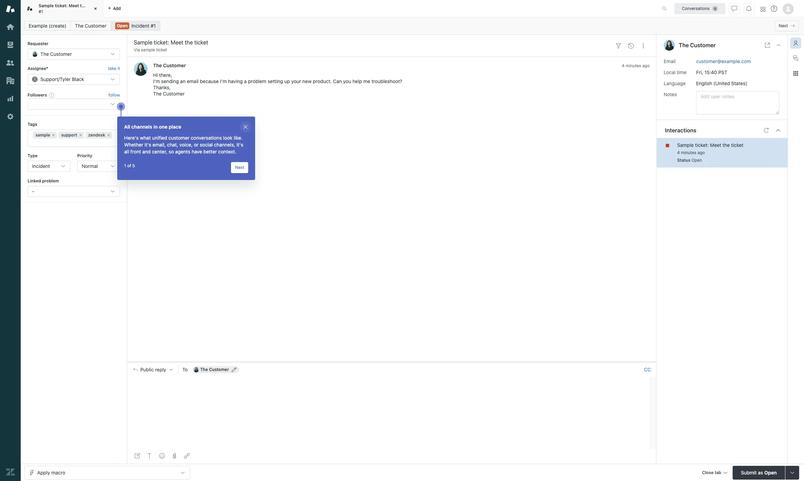 Task type: describe. For each thing, give the bounding box(es) containing it.
your
[[292, 78, 301, 84]]

(create)
[[49, 23, 66, 29]]

as
[[759, 470, 764, 476]]

views image
[[6, 40, 15, 49]]

conversations
[[683, 6, 710, 11]]

an
[[180, 78, 186, 84]]

view more details image
[[766, 42, 771, 48]]

conversations button
[[675, 3, 726, 14]]

apps image
[[794, 71, 799, 76]]

open inside secondary element
[[117, 23, 128, 28]]

normal button
[[77, 161, 120, 172]]

get help image
[[772, 6, 778, 12]]

to
[[183, 367, 188, 373]]

get started image
[[6, 22, 15, 31]]

english
[[697, 80, 713, 86]]

1 vertical spatial the customer link
[[153, 63, 186, 68]]

thanks,
[[153, 85, 171, 91]]

front
[[131, 149, 141, 155]]

unified
[[152, 135, 167, 141]]

submit
[[742, 470, 757, 476]]

edit user image
[[232, 368, 237, 372]]

close image inside 'tab'
[[92, 5, 99, 12]]

incident
[[32, 163, 50, 169]]

1 of 5 next
[[124, 163, 244, 170]]

ago inside 'sample ticket: meet the ticket 4 minutes ago status open'
[[698, 150, 706, 155]]

the customer link inside secondary element
[[71, 21, 111, 31]]

customer@example.com
[[697, 58, 752, 64]]

center,
[[152, 149, 167, 155]]

close image
[[243, 124, 249, 130]]

what
[[140, 135, 151, 141]]

ticket: for sample ticket: meet the ticket #1
[[55, 3, 68, 8]]

look
[[223, 135, 233, 141]]

troubleshoot?
[[372, 78, 403, 84]]

ticket for sample ticket: meet the ticket #1
[[88, 3, 99, 8]]

fri,
[[697, 69, 704, 75]]

1 vertical spatial problem
[[42, 178, 59, 184]]

sample
[[141, 47, 155, 52]]

take it
[[108, 66, 120, 71]]

example
[[29, 23, 48, 29]]

whether
[[124, 142, 143, 148]]

15:40
[[705, 69, 718, 75]]

better
[[204, 149, 217, 155]]

reporting image
[[6, 94, 15, 103]]

you
[[344, 78, 352, 84]]

#1
[[39, 9, 43, 14]]

channels,
[[214, 142, 235, 148]]

0 horizontal spatial minutes
[[626, 63, 642, 68]]

ticket for sample ticket: meet the ticket 4 minutes ago status open
[[732, 142, 744, 148]]

social
[[200, 142, 213, 148]]

voice,
[[180, 142, 193, 148]]

pst
[[719, 69, 728, 75]]

sample for sample ticket: meet the ticket #1
[[39, 3, 54, 8]]

up
[[285, 78, 290, 84]]

customer up 'there,'
[[163, 63, 186, 68]]

place
[[169, 124, 181, 130]]

zendesk products image
[[761, 7, 766, 12]]

4 inside 'sample ticket: meet the ticket 4 minutes ago status open'
[[678, 150, 681, 155]]

cc button
[[645, 367, 652, 373]]

notes
[[664, 91, 678, 97]]

(united
[[714, 80, 731, 86]]

sending
[[161, 78, 179, 84]]

email,
[[153, 142, 166, 148]]

having
[[228, 78, 243, 84]]

email
[[187, 78, 199, 84]]

format text image
[[147, 454, 153, 459]]

the right the customer@example.com image
[[200, 367, 208, 372]]

2 it's from the left
[[237, 142, 244, 148]]

4 minutes ago text field
[[623, 63, 650, 68]]

context.
[[218, 149, 236, 155]]

example (create)
[[29, 23, 66, 29]]

have
[[192, 149, 202, 155]]

here's
[[124, 135, 139, 141]]

priority
[[77, 153, 92, 158]]

the inside hi there, i'm sending an email because i'm having a problem setting up your new product. can you help me troubleshoot? thanks, the customer
[[153, 91, 162, 97]]

the customer right the customer@example.com image
[[200, 367, 229, 372]]

and
[[143, 149, 151, 155]]

tab containing sample ticket: meet the ticket
[[21, 0, 104, 17]]

ticket: for sample ticket: meet the ticket 4 minutes ago status open
[[696, 142, 710, 148]]

email
[[664, 58, 676, 64]]

the for sample ticket: meet the ticket #1
[[80, 3, 87, 8]]

conversations
[[191, 135, 222, 141]]

channels
[[131, 124, 152, 130]]

language
[[664, 80, 686, 86]]

all
[[124, 124, 130, 130]]

take
[[108, 66, 116, 71]]

via
[[134, 47, 140, 52]]

setting
[[268, 78, 283, 84]]

like.
[[234, 135, 243, 141]]

time
[[678, 69, 687, 75]]

customers image
[[6, 58, 15, 67]]

submit as open
[[742, 470, 778, 476]]

add attachment image
[[172, 454, 177, 459]]

next inside 1 of 5 next
[[235, 165, 244, 170]]

1
[[124, 163, 126, 168]]

can
[[333, 78, 342, 84]]

1 it's from the left
[[145, 142, 151, 148]]



Task type: locate. For each thing, give the bounding box(es) containing it.
problem right a
[[248, 78, 267, 84]]

a
[[244, 78, 247, 84]]

0 horizontal spatial ticket:
[[55, 3, 68, 8]]

the customer link
[[71, 21, 111, 31], [153, 63, 186, 68]]

all
[[124, 149, 129, 155]]

the customer inside "link"
[[75, 23, 107, 29]]

events image
[[629, 43, 634, 49]]

meet inside 'sample ticket: meet the ticket #1'
[[69, 3, 79, 8]]

0 horizontal spatial the customer link
[[71, 21, 111, 31]]

1 vertical spatial close image
[[777, 42, 782, 48]]

next
[[780, 23, 789, 28], [235, 165, 244, 170]]

ticket
[[88, 3, 99, 8], [156, 47, 167, 52], [732, 142, 744, 148]]

agents
[[175, 149, 191, 155]]

zendesk support image
[[6, 4, 15, 13]]

follow
[[109, 92, 120, 98]]

open link
[[111, 21, 160, 31]]

normal
[[82, 163, 98, 169]]

it
[[118, 66, 120, 71]]

next inside button
[[780, 23, 789, 28]]

1 horizontal spatial minutes
[[682, 150, 697, 155]]

all channels in one place
[[124, 124, 181, 130]]

customer inside hi there, i'm sending an email because i'm having a problem setting up your new product. can you help me troubleshoot? thanks, the customer
[[163, 91, 185, 97]]

in
[[154, 124, 158, 130]]

0 vertical spatial the
[[80, 3, 87, 8]]

open
[[117, 23, 128, 28], [692, 158, 703, 163], [765, 470, 778, 476]]

sample inside 'sample ticket: meet the ticket 4 minutes ago status open'
[[678, 142, 694, 148]]

meet for sample ticket: meet the ticket 4 minutes ago status open
[[711, 142, 722, 148]]

because
[[200, 78, 219, 84]]

1 horizontal spatial ago
[[698, 150, 706, 155]]

0 vertical spatial 4
[[623, 63, 625, 68]]

customer down sending
[[163, 91, 185, 97]]

4 minutes ago
[[623, 63, 650, 68]]

minutes inside 'sample ticket: meet the ticket 4 minutes ago status open'
[[682, 150, 697, 155]]

0 horizontal spatial next button
[[231, 162, 249, 173]]

meet
[[69, 3, 79, 8], [711, 142, 722, 148]]

it's
[[145, 142, 151, 148], [237, 142, 244, 148]]

0 vertical spatial ago
[[643, 63, 650, 68]]

1 vertical spatial ago
[[698, 150, 706, 155]]

the up hi at the left
[[153, 63, 162, 68]]

linked problem
[[28, 178, 59, 184]]

0 horizontal spatial the
[[80, 3, 87, 8]]

the customer link up 'there,'
[[153, 63, 186, 68]]

0 vertical spatial close image
[[92, 5, 99, 12]]

1 horizontal spatial next button
[[776, 20, 800, 31]]

0 vertical spatial next
[[780, 23, 789, 28]]

sample
[[39, 3, 54, 8], [678, 142, 694, 148]]

1 horizontal spatial i'm
[[220, 78, 227, 84]]

1 vertical spatial ticket
[[156, 47, 167, 52]]

here's what unified customer conversations look like. whether it's email, chat, voice, or social channels, it's all front and center, so agents have better context.
[[124, 135, 244, 155]]

close image
[[92, 5, 99, 12], [777, 42, 782, 48]]

i'm left having
[[220, 78, 227, 84]]

5
[[132, 163, 135, 168]]

status
[[678, 158, 691, 163]]

0 horizontal spatial 4
[[623, 63, 625, 68]]

customer
[[85, 23, 107, 29], [691, 42, 717, 48], [163, 63, 186, 68], [163, 91, 185, 97], [209, 367, 229, 372]]

there,
[[159, 72, 172, 78]]

add link (cmd k) image
[[184, 454, 190, 459]]

product.
[[313, 78, 332, 84]]

the right user icon
[[680, 42, 690, 48]]

1 horizontal spatial meet
[[711, 142, 722, 148]]

0 vertical spatial sample
[[39, 3, 54, 8]]

type
[[28, 153, 38, 158]]

2 horizontal spatial open
[[765, 470, 778, 476]]

customer@example.com image
[[194, 367, 199, 373]]

next button up customer context image
[[776, 20, 800, 31]]

the for sample ticket: meet the ticket 4 minutes ago status open
[[723, 142, 731, 148]]

0 vertical spatial ticket
[[88, 3, 99, 8]]

0 horizontal spatial it's
[[145, 142, 151, 148]]

of
[[127, 163, 131, 168]]

organizations image
[[6, 76, 15, 85]]

0 horizontal spatial sample
[[39, 3, 54, 8]]

it's down like.
[[237, 142, 244, 148]]

the customer
[[75, 23, 107, 29], [680, 42, 717, 48], [153, 63, 186, 68], [200, 367, 229, 372]]

meet for sample ticket: meet the ticket #1
[[69, 3, 79, 8]]

help
[[353, 78, 362, 84]]

1 horizontal spatial next
[[780, 23, 789, 28]]

2 horizontal spatial ticket
[[732, 142, 744, 148]]

0 horizontal spatial ago
[[643, 63, 650, 68]]

1 vertical spatial minutes
[[682, 150, 697, 155]]

1 vertical spatial meet
[[711, 142, 722, 148]]

it's up and
[[145, 142, 151, 148]]

1 vertical spatial the
[[723, 142, 731, 148]]

customer left "edit user" icon
[[209, 367, 229, 372]]

0 horizontal spatial problem
[[42, 178, 59, 184]]

main element
[[0, 0, 21, 482]]

secondary element
[[21, 19, 805, 33]]

i'm down hi at the left
[[153, 78, 160, 84]]

0 horizontal spatial meet
[[69, 3, 79, 8]]

next button inside all channels in one place dialog
[[231, 162, 249, 173]]

ticket: up 4 minutes ago text field on the top right of the page
[[696, 142, 710, 148]]

sample up 4 minutes ago text field on the top right of the page
[[678, 142, 694, 148]]

tab
[[21, 0, 104, 17]]

tabs tab list
[[21, 0, 655, 17]]

4 minutes ago text field
[[678, 150, 706, 155]]

the customer down 'sample ticket: meet the ticket #1'
[[75, 23, 107, 29]]

1 horizontal spatial it's
[[237, 142, 244, 148]]

0 vertical spatial problem
[[248, 78, 267, 84]]

customer
[[169, 135, 190, 141]]

draft mode image
[[135, 454, 140, 459]]

ticket: inside 'sample ticket: meet the ticket 4 minutes ago status open'
[[696, 142, 710, 148]]

problem inside hi there, i'm sending an email because i'm having a problem setting up your new product. can you help me troubleshoot? thanks, the customer
[[248, 78, 267, 84]]

i'm
[[153, 78, 160, 84], [220, 78, 227, 84]]

minutes down events icon
[[626, 63, 642, 68]]

zendesk image
[[6, 468, 15, 477]]

sample ticket: meet the ticket #1
[[39, 3, 99, 14]]

1 horizontal spatial the
[[723, 142, 731, 148]]

1 horizontal spatial problem
[[248, 78, 267, 84]]

the inside 'sample ticket: meet the ticket 4 minutes ago status open'
[[723, 142, 731, 148]]

0 horizontal spatial close image
[[92, 5, 99, 12]]

2 i'm from the left
[[220, 78, 227, 84]]

1 horizontal spatial open
[[692, 158, 703, 163]]

1 vertical spatial next
[[235, 165, 244, 170]]

1 i'm from the left
[[153, 78, 160, 84]]

ticket: inside 'sample ticket: meet the ticket #1'
[[55, 3, 68, 8]]

minutes
[[626, 63, 642, 68], [682, 150, 697, 155]]

0 vertical spatial open
[[117, 23, 128, 28]]

the down thanks,
[[153, 91, 162, 97]]

cc
[[645, 367, 652, 373]]

example (create) button
[[24, 21, 71, 31]]

0 horizontal spatial i'm
[[153, 78, 160, 84]]

0 vertical spatial next button
[[776, 20, 800, 31]]

or
[[194, 142, 199, 148]]

sample up #1
[[39, 3, 54, 8]]

local time
[[664, 69, 687, 75]]

states)
[[732, 80, 748, 86]]

avatar image
[[134, 62, 148, 76]]

the inside the customer "link"
[[75, 23, 84, 29]]

one
[[159, 124, 168, 130]]

sample ticket: meet the ticket 4 minutes ago status open
[[678, 142, 744, 163]]

open inside 'sample ticket: meet the ticket 4 minutes ago status open'
[[692, 158, 703, 163]]

1 vertical spatial ticket:
[[696, 142, 710, 148]]

0 vertical spatial ticket:
[[55, 3, 68, 8]]

problem down incident popup button
[[42, 178, 59, 184]]

hi there, i'm sending an email because i'm having a problem setting up your new product. can you help me troubleshoot? thanks, the customer
[[153, 72, 403, 97]]

1 horizontal spatial close image
[[777, 42, 782, 48]]

the customer link down 'sample ticket: meet the ticket #1'
[[71, 21, 111, 31]]

ticket inside 'sample ticket: meet the ticket #1'
[[88, 3, 99, 8]]

sample for sample ticket: meet the ticket 4 minutes ago status open
[[678, 142, 694, 148]]

0 vertical spatial the customer link
[[71, 21, 111, 31]]

0 horizontal spatial next
[[235, 165, 244, 170]]

english (united states)
[[697, 80, 748, 86]]

insert emojis image
[[159, 454, 165, 459]]

via sample ticket
[[134, 47, 167, 52]]

me
[[364, 78, 371, 84]]

chat,
[[167, 142, 178, 148]]

customer down 'sample ticket: meet the ticket #1'
[[85, 23, 107, 29]]

1 horizontal spatial ticket:
[[696, 142, 710, 148]]

admin image
[[6, 112, 15, 121]]

1 horizontal spatial the customer link
[[153, 63, 186, 68]]

1 horizontal spatial ticket
[[156, 47, 167, 52]]

0 vertical spatial meet
[[69, 3, 79, 8]]

linked
[[28, 178, 41, 184]]

1 vertical spatial sample
[[678, 142, 694, 148]]

all channels in one place dialog
[[117, 117, 255, 180]]

hi
[[153, 72, 158, 78]]

fri, 15:40 pst
[[697, 69, 728, 75]]

2 vertical spatial open
[[765, 470, 778, 476]]

the
[[80, 3, 87, 8], [723, 142, 731, 148]]

Subject field
[[133, 38, 612, 47]]

next button down context.
[[231, 162, 249, 173]]

1 horizontal spatial sample
[[678, 142, 694, 148]]

Add user notes text field
[[697, 91, 780, 114]]

the customer up 'there,'
[[153, 63, 186, 68]]

new
[[303, 78, 312, 84]]

4
[[623, 63, 625, 68], [678, 150, 681, 155]]

2 vertical spatial ticket
[[732, 142, 744, 148]]

meet inside 'sample ticket: meet the ticket 4 minutes ago status open'
[[711, 142, 722, 148]]

interactions
[[666, 127, 697, 133]]

0 vertical spatial minutes
[[626, 63, 642, 68]]

next button
[[776, 20, 800, 31], [231, 162, 249, 173]]

1 vertical spatial open
[[692, 158, 703, 163]]

user image
[[664, 40, 675, 51]]

local
[[664, 69, 676, 75]]

the
[[75, 23, 84, 29], [680, 42, 690, 48], [153, 63, 162, 68], [153, 91, 162, 97], [200, 367, 208, 372]]

minutes up 'status'
[[682, 150, 697, 155]]

1 horizontal spatial 4
[[678, 150, 681, 155]]

ago
[[643, 63, 650, 68], [698, 150, 706, 155]]

the down 'sample ticket: meet the ticket #1'
[[75, 23, 84, 29]]

1 vertical spatial next button
[[231, 162, 249, 173]]

ticket inside 'sample ticket: meet the ticket 4 minutes ago status open'
[[732, 142, 744, 148]]

0 horizontal spatial ticket
[[88, 3, 99, 8]]

the inside 'sample ticket: meet the ticket #1'
[[80, 3, 87, 8]]

0 horizontal spatial open
[[117, 23, 128, 28]]

ticket: up (create)
[[55, 3, 68, 8]]

1 vertical spatial 4
[[678, 150, 681, 155]]

take it button
[[108, 65, 120, 72]]

the customer up fri,
[[680, 42, 717, 48]]

customer inside secondary element
[[85, 23, 107, 29]]

customer context image
[[794, 40, 799, 46]]

sample inside 'sample ticket: meet the ticket #1'
[[39, 3, 54, 8]]

customer up customer@example.com
[[691, 42, 717, 48]]

incident button
[[28, 161, 70, 172]]

follow button
[[109, 92, 120, 98]]



Task type: vqa. For each thing, say whether or not it's contained in the screenshot.
'requiring'
no



